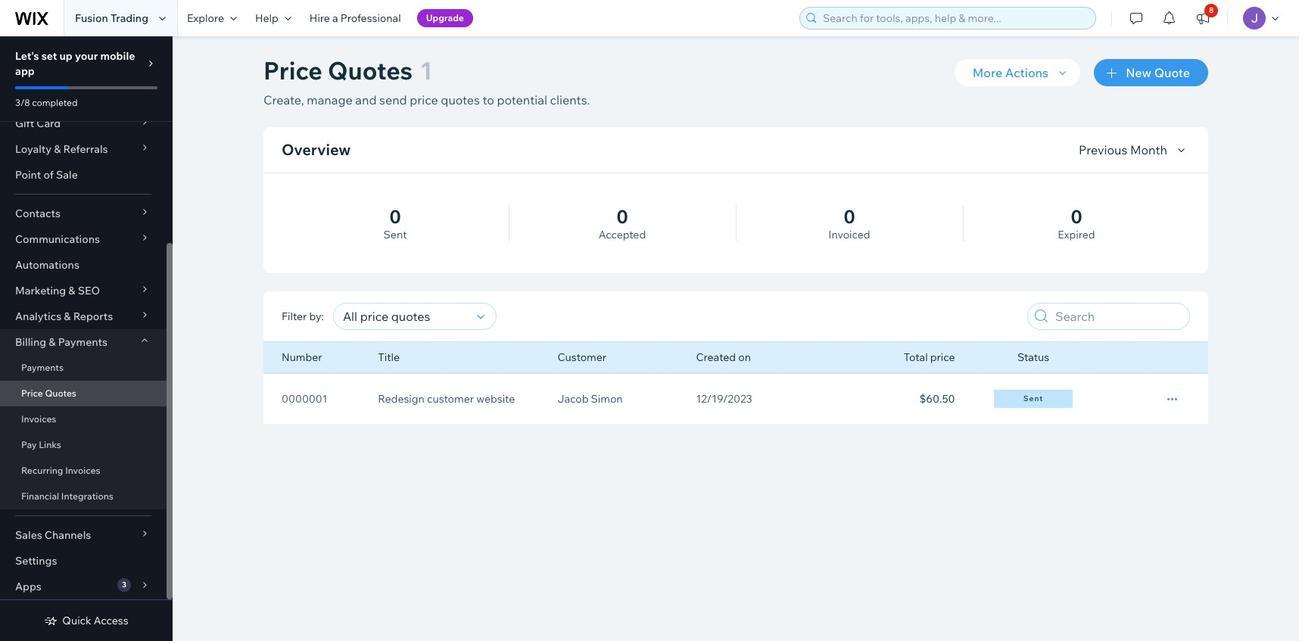Task type: describe. For each thing, give the bounding box(es) containing it.
total price
[[904, 351, 956, 364]]

marketing & seo
[[15, 284, 100, 298]]

point
[[15, 168, 41, 182]]

1
[[420, 55, 433, 86]]

number
[[282, 351, 322, 364]]

app
[[15, 64, 35, 78]]

& for loyalty
[[54, 142, 61, 156]]

referrals
[[63, 142, 108, 156]]

jacob
[[558, 392, 589, 406]]

recurring
[[21, 465, 63, 477]]

hire
[[310, 11, 330, 25]]

sidebar element
[[0, 0, 173, 642]]

professional
[[341, 11, 401, 25]]

and
[[356, 92, 377, 108]]

send
[[380, 92, 407, 108]]

sales channels button
[[0, 523, 167, 548]]

quick access button
[[44, 614, 129, 628]]

card
[[37, 117, 61, 130]]

0 sent
[[384, 205, 407, 242]]

filter by:
[[282, 310, 324, 323]]

customer
[[558, 351, 607, 364]]

0 vertical spatial sent
[[384, 228, 407, 242]]

set
[[41, 49, 57, 63]]

sales channels
[[15, 529, 91, 542]]

8
[[1210, 5, 1215, 15]]

analytics & reports
[[15, 310, 113, 323]]

simon
[[591, 392, 623, 406]]

integrations
[[61, 491, 114, 502]]

hire a professional link
[[301, 0, 410, 36]]

quotes
[[441, 92, 480, 108]]

month
[[1131, 142, 1168, 158]]

more actions
[[973, 65, 1049, 80]]

previous
[[1080, 142, 1128, 158]]

billing
[[15, 336, 46, 349]]

channels
[[45, 529, 91, 542]]

invoices link
[[0, 407, 167, 433]]

settings
[[15, 555, 57, 568]]

pay links
[[21, 439, 61, 451]]

price inside price quotes 1 create, manage and send price quotes to potential clients.
[[410, 92, 438, 108]]

hire a professional
[[310, 11, 401, 25]]

on
[[739, 351, 751, 364]]

redesign customer website
[[378, 392, 515, 406]]

explore
[[187, 11, 224, 25]]

help button
[[246, 0, 301, 36]]

& for analytics
[[64, 310, 71, 323]]

apps
[[15, 580, 41, 594]]

12/19/2023
[[697, 392, 753, 406]]

potential
[[497, 92, 548, 108]]

new quote
[[1127, 65, 1191, 80]]

analytics
[[15, 310, 62, 323]]

new
[[1127, 65, 1152, 80]]

analytics & reports button
[[0, 304, 167, 330]]

completed
[[32, 97, 78, 108]]

0 expired
[[1059, 205, 1096, 242]]

pay
[[21, 439, 37, 451]]

seo
[[78, 284, 100, 298]]

quotes for price quotes
[[45, 388, 76, 399]]

0 for 0 expired
[[1071, 205, 1083, 228]]

payments inside dropdown button
[[58, 336, 108, 349]]

mobile
[[100, 49, 135, 63]]

communications button
[[0, 227, 167, 252]]

recurring invoices
[[21, 465, 100, 477]]

0 for 0 accepted
[[617, 205, 628, 228]]

gift
[[15, 117, 34, 130]]

filter
[[282, 310, 307, 323]]

quote
[[1155, 65, 1191, 80]]

previous month button
[[1080, 141, 1191, 159]]

price quotes 1 create, manage and send price quotes to potential clients.
[[264, 55, 590, 108]]

sale
[[56, 168, 78, 182]]

upgrade
[[426, 12, 464, 23]]

price quotes
[[21, 388, 76, 399]]

gift card
[[15, 117, 61, 130]]

loyalty
[[15, 142, 52, 156]]

expired
[[1059, 228, 1096, 242]]

let's
[[15, 49, 39, 63]]

new quote button
[[1095, 59, 1209, 86]]

overview
[[282, 140, 351, 159]]

invoiced
[[829, 228, 871, 242]]

0 invoiced
[[829, 205, 871, 242]]

help
[[255, 11, 279, 25]]

marketing
[[15, 284, 66, 298]]

0 vertical spatial invoices
[[21, 414, 56, 425]]



Task type: locate. For each thing, give the bounding box(es) containing it.
invoices up pay links
[[21, 414, 56, 425]]

0 vertical spatial quotes
[[328, 55, 413, 86]]

price up create,
[[264, 55, 323, 86]]

0 horizontal spatial price
[[410, 92, 438, 108]]

0 inside the "0 invoiced"
[[844, 205, 856, 228]]

& inside "popup button"
[[68, 284, 75, 298]]

trading
[[111, 11, 148, 25]]

jacob simon
[[558, 392, 623, 406]]

quotes down payments link
[[45, 388, 76, 399]]

1 horizontal spatial quotes
[[328, 55, 413, 86]]

point of sale
[[15, 168, 78, 182]]

fusion
[[75, 11, 108, 25]]

invoices down pay links link on the bottom of the page
[[65, 465, 100, 477]]

billing & payments button
[[0, 330, 167, 355]]

& inside 'popup button'
[[64, 310, 71, 323]]

0
[[390, 205, 401, 228], [617, 205, 628, 228], [844, 205, 856, 228], [1071, 205, 1083, 228]]

price for price quotes 1 create, manage and send price quotes to potential clients.
[[264, 55, 323, 86]]

1 0 from the left
[[390, 205, 401, 228]]

0000001
[[282, 392, 328, 406]]

1 horizontal spatial invoices
[[65, 465, 100, 477]]

quotes inside price quotes 1 create, manage and send price quotes to potential clients.
[[328, 55, 413, 86]]

quotes
[[328, 55, 413, 86], [45, 388, 76, 399]]

1 vertical spatial invoices
[[65, 465, 100, 477]]

create,
[[264, 92, 304, 108]]

total
[[904, 351, 928, 364]]

& right loyalty
[[54, 142, 61, 156]]

by:
[[309, 310, 324, 323]]

3 0 from the left
[[844, 205, 856, 228]]

& left reports
[[64, 310, 71, 323]]

point of sale link
[[0, 162, 167, 188]]

payments
[[58, 336, 108, 349], [21, 362, 64, 373]]

contacts
[[15, 207, 61, 220]]

& inside dropdown button
[[54, 142, 61, 156]]

1 horizontal spatial sent
[[1024, 394, 1044, 404]]

1 vertical spatial price
[[931, 351, 956, 364]]

price right total
[[931, 351, 956, 364]]

4 0 from the left
[[1071, 205, 1083, 228]]

3/8
[[15, 97, 30, 108]]

clients.
[[550, 92, 590, 108]]

quick
[[62, 614, 91, 628]]

financial integrations
[[21, 491, 114, 502]]

of
[[44, 168, 54, 182]]

& right the billing
[[49, 336, 56, 349]]

0 horizontal spatial sent
[[384, 228, 407, 242]]

quotes inside sidebar element
[[45, 388, 76, 399]]

quotes up and
[[328, 55, 413, 86]]

accepted
[[599, 228, 646, 242]]

title
[[378, 351, 400, 364]]

let's set up your mobile app
[[15, 49, 135, 78]]

Search for tools, apps, help & more... field
[[819, 8, 1092, 29]]

payments up price quotes
[[21, 362, 64, 373]]

financial
[[21, 491, 59, 502]]

a
[[333, 11, 338, 25]]

more actions button
[[955, 59, 1081, 86]]

0 accepted
[[599, 205, 646, 242]]

price for price quotes
[[21, 388, 43, 399]]

price inside sidebar element
[[21, 388, 43, 399]]

status
[[1018, 351, 1050, 364]]

& inside dropdown button
[[49, 336, 56, 349]]

1 horizontal spatial price
[[264, 55, 323, 86]]

0 vertical spatial price
[[264, 55, 323, 86]]

billing & payments
[[15, 336, 108, 349]]

payments down 'analytics & reports' 'popup button' on the left
[[58, 336, 108, 349]]

None field
[[339, 304, 473, 330]]

contacts button
[[0, 201, 167, 227]]

0 for 0 invoiced
[[844, 205, 856, 228]]

0 vertical spatial payments
[[58, 336, 108, 349]]

automations link
[[0, 252, 167, 278]]

marketing & seo button
[[0, 278, 167, 304]]

1 vertical spatial sent
[[1024, 394, 1044, 404]]

sent
[[384, 228, 407, 242], [1024, 394, 1044, 404]]

gift card button
[[0, 111, 167, 136]]

3/8 completed
[[15, 97, 78, 108]]

price down the 1
[[410, 92, 438, 108]]

0 horizontal spatial quotes
[[45, 388, 76, 399]]

0 horizontal spatial price
[[21, 388, 43, 399]]

automations
[[15, 258, 79, 272]]

manage
[[307, 92, 353, 108]]

quick access
[[62, 614, 129, 628]]

8 button
[[1187, 0, 1220, 36]]

0 vertical spatial price
[[410, 92, 438, 108]]

payments link
[[0, 355, 167, 381]]

recurring invoices link
[[0, 458, 167, 484]]

0 for 0 sent
[[390, 205, 401, 228]]

settings link
[[0, 548, 167, 574]]

Search field
[[1051, 304, 1186, 330]]

price
[[264, 55, 323, 86], [21, 388, 43, 399]]

1 vertical spatial quotes
[[45, 388, 76, 399]]

1 vertical spatial price
[[21, 388, 43, 399]]

redesign
[[378, 392, 425, 406]]

price inside price quotes 1 create, manage and send price quotes to potential clients.
[[264, 55, 323, 86]]

$60.50
[[920, 392, 956, 406]]

loyalty & referrals
[[15, 142, 108, 156]]

& for billing
[[49, 336, 56, 349]]

0 inside the 0 sent
[[390, 205, 401, 228]]

fusion trading
[[75, 11, 148, 25]]

& for marketing
[[68, 284, 75, 298]]

financial integrations link
[[0, 484, 167, 510]]

0 inside 0 expired
[[1071, 205, 1083, 228]]

website
[[477, 392, 515, 406]]

1 vertical spatial payments
[[21, 362, 64, 373]]

0 horizontal spatial invoices
[[21, 414, 56, 425]]

price quotes link
[[0, 381, 167, 407]]

& left seo
[[68, 284, 75, 298]]

quotes for price quotes 1 create, manage and send price quotes to potential clients.
[[328, 55, 413, 86]]

0 inside 0 accepted
[[617, 205, 628, 228]]

reports
[[73, 310, 113, 323]]

to
[[483, 92, 495, 108]]

&
[[54, 142, 61, 156], [68, 284, 75, 298], [64, 310, 71, 323], [49, 336, 56, 349]]

links
[[39, 439, 61, 451]]

upgrade button
[[417, 9, 473, 27]]

2 0 from the left
[[617, 205, 628, 228]]

price down the billing
[[21, 388, 43, 399]]

1 horizontal spatial price
[[931, 351, 956, 364]]

up
[[59, 49, 73, 63]]

previous month
[[1080, 142, 1168, 158]]



Task type: vqa. For each thing, say whether or not it's contained in the screenshot.
field at the left
yes



